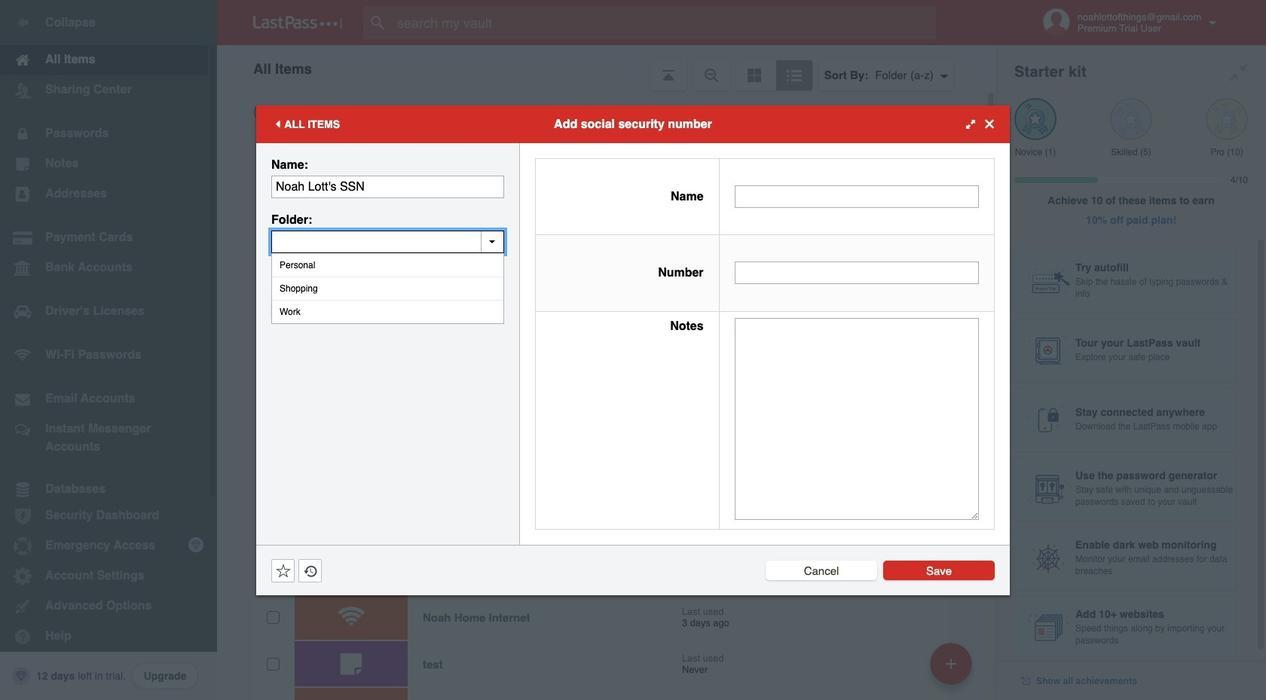 Task type: locate. For each thing, give the bounding box(es) containing it.
new item image
[[946, 659, 957, 669]]

dialog
[[256, 105, 1010, 595]]

None text field
[[271, 175, 504, 198], [735, 318, 979, 520], [271, 175, 504, 198], [735, 318, 979, 520]]

None text field
[[735, 185, 979, 208], [271, 230, 504, 253], [735, 262, 979, 285], [735, 185, 979, 208], [271, 230, 504, 253], [735, 262, 979, 285]]



Task type: describe. For each thing, give the bounding box(es) containing it.
main navigation navigation
[[0, 0, 217, 700]]

lastpass image
[[253, 16, 342, 29]]

search my vault text field
[[363, 6, 966, 39]]

vault options navigation
[[217, 45, 997, 90]]

Search search field
[[363, 6, 966, 39]]

new item navigation
[[925, 639, 982, 700]]



